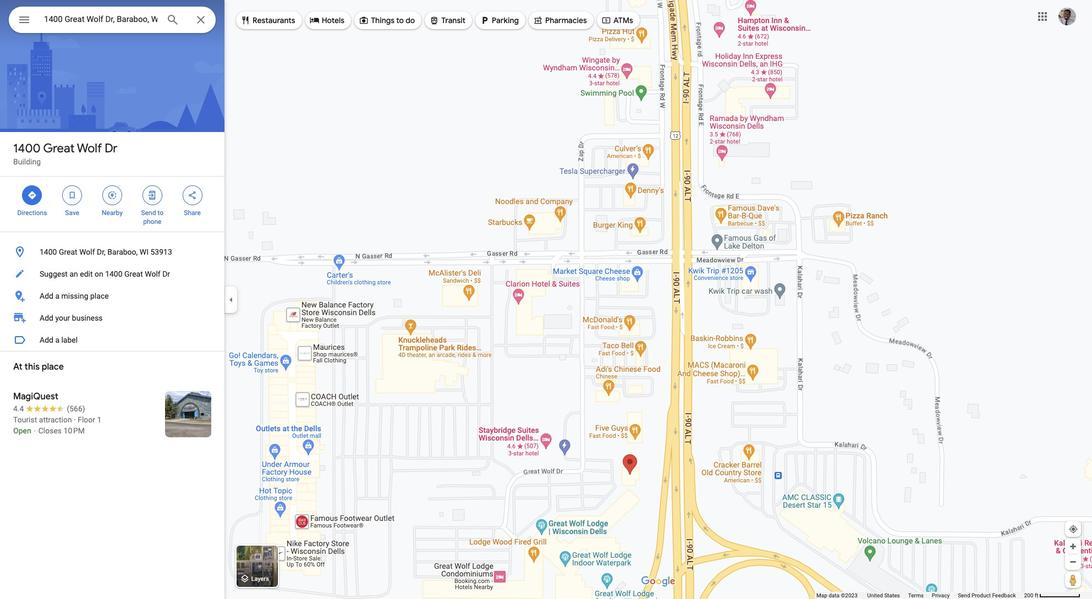 Task type: locate. For each thing, give the bounding box(es) containing it.
a left missing
[[55, 292, 59, 301]]

great
[[43, 141, 75, 156], [59, 248, 77, 257], [124, 270, 143, 279]]

a inside add a missing place button
[[55, 292, 59, 301]]

1400 up building
[[13, 141, 41, 156]]

1400 up suggest
[[40, 248, 57, 257]]

to inside  things to do
[[397, 15, 404, 25]]

show your location image
[[1069, 525, 1079, 535]]

wolf down wi on the top of the page
[[145, 270, 161, 279]]

wolf for dr,
[[79, 248, 95, 257]]

a left label at the left of the page
[[55, 336, 59, 345]]

 search field
[[9, 7, 216, 35]]

layers
[[251, 576, 269, 583]]

1400
[[13, 141, 41, 156], [40, 248, 57, 257], [105, 270, 123, 279]]


[[67, 189, 77, 202]]

magiquest
[[13, 391, 58, 402]]

place right this on the left
[[42, 362, 64, 373]]

1 horizontal spatial place
[[90, 292, 109, 301]]

0 vertical spatial add
[[40, 292, 53, 301]]

great up 
[[43, 141, 75, 156]]

to up phone on the left of page
[[158, 209, 164, 217]]

a for label
[[55, 336, 59, 345]]

2 a from the top
[[55, 336, 59, 345]]

add a missing place
[[40, 292, 109, 301]]

terms
[[909, 593, 924, 599]]

footer containing map data ©2023
[[817, 592, 1025, 600]]

add inside button
[[40, 292, 53, 301]]

1 vertical spatial add
[[40, 314, 53, 323]]

zoom in image
[[1070, 543, 1078, 551]]

0 vertical spatial place
[[90, 292, 109, 301]]

great down wi on the top of the page
[[124, 270, 143, 279]]

add your business link
[[0, 307, 225, 329]]

privacy
[[933, 593, 950, 599]]

4.4 stars 566 reviews image
[[13, 404, 85, 415]]

your
[[55, 314, 70, 323]]

add a label
[[40, 336, 78, 345]]

1400 for dr
[[13, 141, 41, 156]]

wi
[[140, 248, 149, 257]]

send inside button
[[959, 593, 971, 599]]

show street view coverage image
[[1066, 572, 1082, 589]]

ft
[[1035, 593, 1039, 599]]

0 vertical spatial to
[[397, 15, 404, 25]]

1 add from the top
[[40, 292, 53, 301]]

share
[[184, 209, 201, 217]]

0 vertical spatial wolf
[[77, 141, 102, 156]]

·
[[74, 416, 76, 424]]

send for send to phone
[[141, 209, 156, 217]]

feedback
[[993, 593, 1017, 599]]

1 vertical spatial place
[[42, 362, 64, 373]]

collapse side panel image
[[225, 294, 237, 306]]

great up an
[[59, 248, 77, 257]]

1400 inside 1400 great wolf dr building
[[13, 141, 41, 156]]

0 vertical spatial 1400
[[13, 141, 41, 156]]

wolf up 
[[77, 141, 102, 156]]

0 vertical spatial dr
[[105, 141, 118, 156]]

add a label button
[[0, 329, 225, 351]]

1 vertical spatial a
[[55, 336, 59, 345]]

dr
[[105, 141, 118, 156], [163, 270, 170, 279]]

data
[[829, 593, 840, 599]]

1400 right on
[[105, 270, 123, 279]]

atms
[[614, 15, 634, 25]]

send
[[141, 209, 156, 217], [959, 593, 971, 599]]

save
[[65, 209, 79, 217]]

None field
[[44, 13, 157, 26]]

0 horizontal spatial to
[[158, 209, 164, 217]]

add left label at the left of the page
[[40, 336, 53, 345]]

a inside add a label 'button'
[[55, 336, 59, 345]]


[[18, 12, 31, 28]]

add inside 'button'
[[40, 336, 53, 345]]

dr up 
[[105, 141, 118, 156]]

1 horizontal spatial dr
[[163, 270, 170, 279]]

baraboo,
[[108, 248, 138, 257]]

4.4
[[13, 405, 24, 413]]

dr down the 53913
[[163, 270, 170, 279]]

add
[[40, 292, 53, 301], [40, 314, 53, 323], [40, 336, 53, 345]]

1 horizontal spatial to
[[397, 15, 404, 25]]

1 vertical spatial 1400
[[40, 248, 57, 257]]

0 vertical spatial great
[[43, 141, 75, 156]]

1
[[97, 416, 102, 424]]

terms button
[[909, 592, 924, 600]]

0 horizontal spatial dr
[[105, 141, 118, 156]]

united
[[868, 593, 884, 599]]

add inside "link"
[[40, 314, 53, 323]]

place down on
[[90, 292, 109, 301]]

0 horizontal spatial send
[[141, 209, 156, 217]]

add a missing place button
[[0, 285, 225, 307]]

add left your
[[40, 314, 53, 323]]

1 vertical spatial wolf
[[79, 248, 95, 257]]

 atms
[[602, 14, 634, 26]]

send up phone on the left of page
[[141, 209, 156, 217]]

transit
[[442, 15, 466, 25]]

a
[[55, 292, 59, 301], [55, 336, 59, 345]]

zoom out image
[[1070, 558, 1078, 567]]

3 add from the top
[[40, 336, 53, 345]]

at this place
[[13, 362, 64, 373]]

1 vertical spatial dr
[[163, 270, 170, 279]]

1 a from the top
[[55, 292, 59, 301]]

 transit
[[430, 14, 466, 26]]

1 vertical spatial to
[[158, 209, 164, 217]]

phone
[[143, 218, 162, 226]]

2 add from the top
[[40, 314, 53, 323]]

©2023
[[842, 593, 858, 599]]

add for add a missing place
[[40, 292, 53, 301]]

add for add your business
[[40, 314, 53, 323]]

google account: leeland pitt  
(leeland.pitt@adept.ai) image
[[1059, 8, 1077, 25]]

200
[[1025, 593, 1034, 599]]

0 vertical spatial a
[[55, 292, 59, 301]]

send product feedback button
[[959, 592, 1017, 600]]

2 vertical spatial great
[[124, 270, 143, 279]]

 restaurants
[[241, 14, 295, 26]]

2 vertical spatial wolf
[[145, 270, 161, 279]]

wolf inside 1400 great wolf dr, baraboo, wi 53913 button
[[79, 248, 95, 257]]

1 vertical spatial send
[[959, 593, 971, 599]]

0 horizontal spatial place
[[42, 362, 64, 373]]

wolf left dr,
[[79, 248, 95, 257]]

 pharmacies
[[533, 14, 587, 26]]

1400 Great Wolf Dr, Baraboo, WI 53913 field
[[9, 7, 216, 33]]

place inside button
[[90, 292, 109, 301]]

 hotels
[[310, 14, 345, 26]]

label
[[61, 336, 78, 345]]

tourist
[[13, 416, 37, 424]]


[[310, 14, 320, 26]]

0 vertical spatial send
[[141, 209, 156, 217]]

1400 great wolf dr, baraboo, wi 53913
[[40, 248, 172, 257]]

53913
[[151, 248, 172, 257]]

attraction
[[39, 416, 72, 424]]

send inside send to phone
[[141, 209, 156, 217]]

things
[[371, 15, 395, 25]]

add down suggest
[[40, 292, 53, 301]]

2 vertical spatial add
[[40, 336, 53, 345]]

place
[[90, 292, 109, 301], [42, 362, 64, 373]]

1 vertical spatial great
[[59, 248, 77, 257]]

1 horizontal spatial send
[[959, 593, 971, 599]]

none field inside 1400 great wolf dr, baraboo, wi 53913 field
[[44, 13, 157, 26]]

to left do
[[397, 15, 404, 25]]

great inside 1400 great wolf dr building
[[43, 141, 75, 156]]


[[147, 189, 157, 202]]

send left product
[[959, 593, 971, 599]]

restaurants
[[253, 15, 295, 25]]

suggest an edit on 1400 great wolf dr button
[[0, 263, 225, 285]]

footer
[[817, 592, 1025, 600]]

⋅
[[33, 427, 36, 435]]

wolf inside 1400 great wolf dr building
[[77, 141, 102, 156]]

product
[[972, 593, 992, 599]]



Task type: describe. For each thing, give the bounding box(es) containing it.
wolf inside suggest an edit on 1400 great wolf dr button
[[145, 270, 161, 279]]

united states button
[[868, 592, 901, 600]]

pharmacies
[[546, 15, 587, 25]]

suggest an edit on 1400 great wolf dr
[[40, 270, 170, 279]]

actions for 1400 great wolf dr region
[[0, 177, 225, 232]]

to inside send to phone
[[158, 209, 164, 217]]

dr inside button
[[163, 270, 170, 279]]

hotels
[[322, 15, 345, 25]]

send product feedback
[[959, 593, 1017, 599]]


[[241, 14, 251, 26]]

great for dr,
[[59, 248, 77, 257]]

this
[[25, 362, 40, 373]]


[[107, 189, 117, 202]]

an
[[70, 270, 78, 279]]

floor
[[78, 416, 95, 424]]

footer inside google maps element
[[817, 592, 1025, 600]]

1400 great wolf dr, baraboo, wi 53913 button
[[0, 241, 225, 263]]

nearby
[[102, 209, 123, 217]]

tourist attraction · floor 1 open ⋅ closes 10 pm
[[13, 416, 102, 435]]

building
[[13, 157, 41, 166]]

add your business
[[40, 314, 103, 323]]

parking
[[492, 15, 519, 25]]


[[188, 189, 197, 202]]

 button
[[9, 7, 40, 35]]

add for add a label
[[40, 336, 53, 345]]

1400 for dr,
[[40, 248, 57, 257]]

privacy button
[[933, 592, 950, 600]]

200 ft button
[[1025, 593, 1081, 599]]

200 ft
[[1025, 593, 1039, 599]]

at
[[13, 362, 22, 373]]

10 pm
[[64, 427, 85, 435]]

dr,
[[97, 248, 106, 257]]

business
[[72, 314, 103, 323]]

do
[[406, 15, 415, 25]]

states
[[885, 593, 901, 599]]

edit
[[80, 270, 93, 279]]

(566)
[[67, 405, 85, 413]]

directions
[[17, 209, 47, 217]]

map data ©2023
[[817, 593, 860, 599]]


[[533, 14, 543, 26]]

great for dr
[[43, 141, 75, 156]]

dr inside 1400 great wolf dr building
[[105, 141, 118, 156]]


[[359, 14, 369, 26]]

suggest
[[40, 270, 68, 279]]


[[602, 14, 612, 26]]

send to phone
[[141, 209, 164, 226]]

open
[[13, 427, 31, 435]]


[[480, 14, 490, 26]]

google maps element
[[0, 0, 1093, 600]]

1400 great wolf dr main content
[[0, 0, 225, 600]]

on
[[95, 270, 103, 279]]


[[430, 14, 439, 26]]

a for missing
[[55, 292, 59, 301]]

wolf for dr
[[77, 141, 102, 156]]


[[27, 189, 37, 202]]

1400 great wolf dr building
[[13, 141, 118, 166]]

send for send product feedback
[[959, 593, 971, 599]]

closes
[[38, 427, 62, 435]]

missing
[[61, 292, 88, 301]]

2 vertical spatial 1400
[[105, 270, 123, 279]]

 things to do
[[359, 14, 415, 26]]

united states
[[868, 593, 901, 599]]

 parking
[[480, 14, 519, 26]]

map
[[817, 593, 828, 599]]



Task type: vqa. For each thing, say whether or not it's contained in the screenshot.
CO corresponding to 8:15 PM
no



